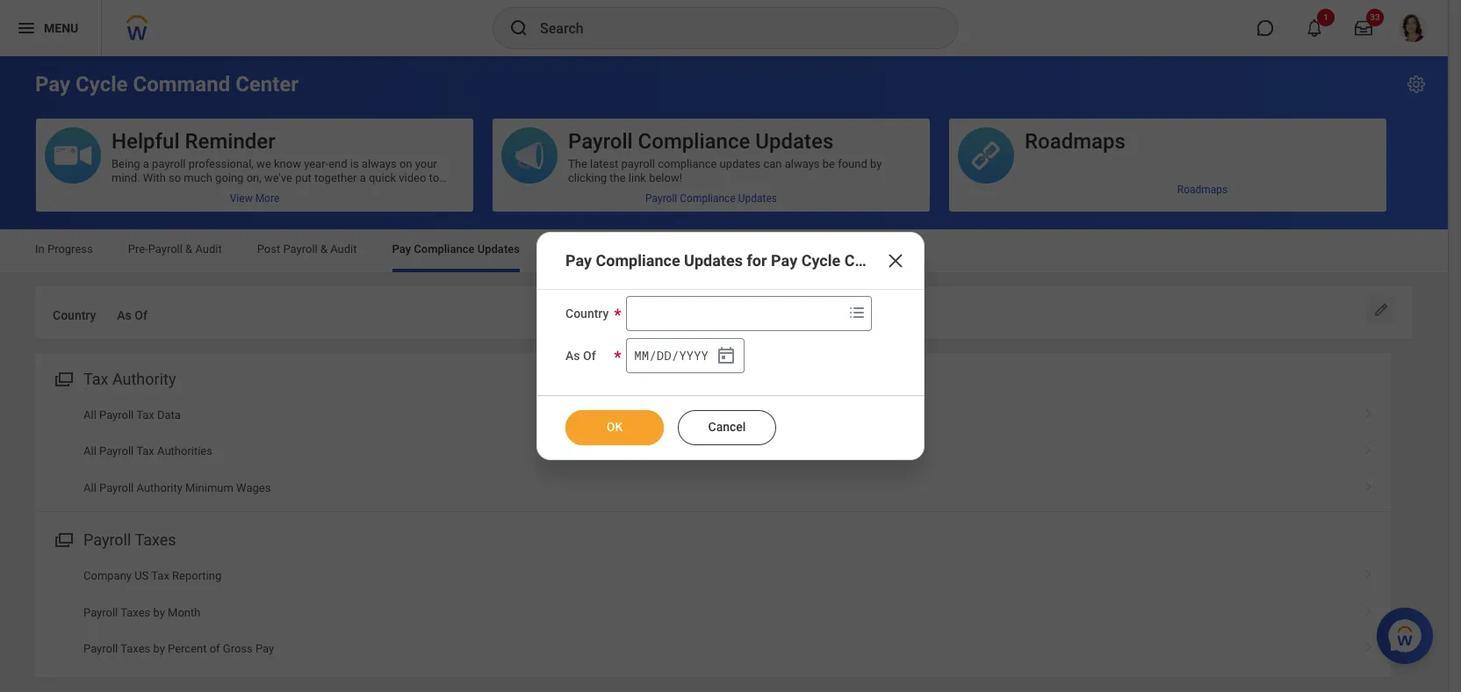 Task type: describe. For each thing, give the bounding box(es) containing it.
0 vertical spatial payroll compliance updates
[[568, 129, 834, 154]]

cancel button
[[678, 410, 777, 445]]

payroll down all payroll tax data
[[99, 445, 134, 458]]

mind.
[[112, 171, 140, 184]]

latest
[[590, 157, 619, 170]]

by inside the latest payroll compliance updates can always be found by clicking the link below!
[[871, 157, 882, 170]]

the
[[568, 157, 588, 170]]

payroll taxes by percent of gross pay link
[[35, 631, 1392, 667]]

be
[[823, 157, 836, 170]]

prompts image
[[847, 302, 868, 323]]

command inside main content
[[133, 72, 230, 97]]

progress
[[47, 242, 93, 256]]

gross
[[223, 642, 253, 655]]

cancel
[[709, 420, 746, 434]]

by for percent
[[153, 642, 165, 655]]

minimum
[[185, 481, 234, 494]]

we've
[[264, 171, 293, 184]]

being
[[112, 157, 140, 170]]

company
[[83, 570, 132, 583]]

company us tax reporting
[[83, 570, 222, 583]]

company us tax reporting link
[[35, 558, 1392, 594]]

updates inside dialog
[[685, 251, 743, 270]]

found
[[838, 157, 868, 170]]

payroll up latest
[[568, 129, 633, 154]]

compliance up the compliance
[[638, 129, 751, 154]]

all payroll tax authorities link
[[35, 433, 1392, 470]]

clicking
[[568, 171, 607, 184]]

setup
[[642, 242, 672, 256]]

percent
[[168, 642, 207, 655]]

updates
[[720, 157, 761, 170]]

helpful
[[112, 129, 180, 154]]

x image
[[886, 250, 907, 271]]

month
[[168, 606, 201, 619]]

1 horizontal spatial a
[[360, 171, 366, 184]]

with
[[143, 171, 166, 184]]

for
[[747, 251, 768, 270]]

payroll for payroll
[[622, 157, 655, 170]]

calendar image
[[716, 345, 737, 366]]

list for payroll taxes
[[35, 558, 1392, 667]]

in
[[35, 242, 45, 256]]

we
[[257, 157, 271, 170]]

tax authority
[[83, 370, 176, 388]]

yyyy
[[680, 347, 709, 363]]

post
[[257, 242, 280, 256]]

menu group image
[[51, 366, 75, 390]]

compliance
[[658, 157, 717, 170]]

chevron right image for payroll taxes
[[1358, 600, 1381, 617]]

payroll taxes
[[83, 531, 176, 549]]

taxes for payroll taxes by month
[[121, 606, 150, 619]]

chevron right image for tax authority
[[1358, 475, 1381, 493]]

main content containing pay cycle command center
[[0, 56, 1449, 692]]

all for all payroll tax authorities
[[83, 445, 96, 458]]

end
[[329, 157, 348, 170]]

payroll taxes by percent of gross pay
[[83, 642, 274, 655]]

as inside main content
[[117, 308, 132, 322]]

concepts
[[268, 185, 315, 199]]

& for pre-payroll & audit
[[185, 242, 193, 256]]

pay cycle command center
[[35, 72, 299, 97]]

going
[[215, 171, 244, 184]]

professional,
[[189, 157, 254, 170]]

so
[[169, 171, 181, 184]]

search image
[[509, 18, 530, 39]]

center inside main content
[[236, 72, 299, 97]]

all payroll tax data link
[[35, 397, 1392, 433]]

payroll right the post
[[283, 242, 318, 256]]

you
[[150, 185, 168, 199]]

taxes for payroll taxes by percent of gross pay
[[121, 642, 150, 655]]

menu group image
[[51, 527, 75, 551]]

as of group
[[627, 338, 745, 373]]

keep
[[355, 185, 379, 199]]

always inside being a payroll professional, we know year-end is always on your mind. with so much going on, we've put together a quick video to remind you of some important concepts to help keep your stress down!
[[362, 157, 397, 170]]

administration
[[555, 242, 630, 256]]

quick
[[369, 171, 396, 184]]

payroll down below!
[[646, 192, 678, 205]]

on,
[[247, 171, 262, 184]]

put
[[295, 171, 312, 184]]

tax for data
[[136, 408, 154, 422]]

1 vertical spatial to
[[318, 185, 328, 199]]

payroll taxes by month link
[[35, 594, 1392, 631]]

compliance inside the payroll compliance updates link
[[680, 192, 736, 205]]

pre-
[[128, 242, 148, 256]]

0 horizontal spatial as of
[[117, 308, 147, 322]]

payroll taxes by month
[[83, 606, 201, 619]]

dd
[[657, 347, 672, 363]]

0 horizontal spatial a
[[143, 157, 149, 170]]

command inside dialog
[[845, 251, 918, 270]]

payroll down payroll taxes by month
[[83, 642, 118, 655]]

remind
[[112, 185, 147, 199]]

chevron right image inside company us tax reporting link
[[1358, 563, 1381, 581]]

ok button
[[566, 410, 664, 445]]

on
[[400, 157, 412, 170]]



Task type: vqa. For each thing, say whether or not it's contained in the screenshot.
the topmost list
yes



Task type: locate. For each thing, give the bounding box(es) containing it.
1 chevron right image from the top
[[1358, 402, 1381, 420]]

by
[[871, 157, 882, 170], [153, 606, 165, 619], [153, 642, 165, 655]]

pay compliance updates
[[392, 242, 520, 256]]

1 vertical spatial list
[[35, 558, 1392, 667]]

payroll up company
[[83, 531, 131, 549]]

1 horizontal spatial always
[[785, 157, 820, 170]]

payroll for helpful
[[152, 157, 186, 170]]

0 horizontal spatial cycle
[[76, 72, 128, 97]]

country up menu group image
[[53, 308, 96, 322]]

year-
[[304, 157, 329, 170]]

audit down help
[[331, 242, 357, 256]]

pay
[[35, 72, 70, 97], [392, 242, 411, 256], [566, 251, 592, 270], [771, 251, 798, 270], [256, 642, 274, 655]]

& right the post
[[321, 242, 328, 256]]

1 vertical spatial roadmaps
[[1178, 183, 1229, 196]]

0 vertical spatial as
[[117, 308, 132, 322]]

/
[[649, 347, 657, 363], [672, 347, 679, 363]]

chevron right image inside all payroll authority minimum wages link
[[1358, 475, 1381, 493]]

audit for post payroll & audit
[[331, 242, 357, 256]]

being a payroll professional, we know year-end is always on your mind. with so much going on, we've put together a quick video to remind you of some important concepts to help keep your stress down!
[[112, 157, 439, 213]]

authority up all payroll tax data
[[112, 370, 176, 388]]

2 / from the left
[[672, 347, 679, 363]]

2 vertical spatial all
[[83, 481, 96, 494]]

1 horizontal spatial payroll
[[622, 157, 655, 170]]

all for all payroll tax data
[[83, 408, 96, 422]]

1 horizontal spatial country
[[566, 307, 609, 321]]

0 horizontal spatial &
[[185, 242, 193, 256]]

1 vertical spatial taxes
[[121, 606, 150, 619]]

center up reminder
[[236, 72, 299, 97]]

link
[[629, 171, 647, 184]]

always up quick
[[362, 157, 397, 170]]

configure this page image
[[1407, 74, 1428, 95]]

payroll inside the latest payroll compliance updates can always be found by clicking the link below!
[[622, 157, 655, 170]]

1 horizontal spatial of
[[210, 642, 220, 655]]

0 horizontal spatial center
[[236, 72, 299, 97]]

/ right dd
[[672, 347, 679, 363]]

cycle right for
[[802, 251, 841, 270]]

1 horizontal spatial &
[[321, 242, 328, 256]]

taxes down us
[[121, 606, 150, 619]]

/ right mm
[[649, 347, 657, 363]]

pay inside tab list
[[392, 242, 411, 256]]

payroll down company
[[83, 606, 118, 619]]

0 vertical spatial list
[[35, 397, 1392, 506]]

tax left data
[[136, 408, 154, 422]]

chevron right image
[[1358, 402, 1381, 420], [1358, 439, 1381, 456], [1358, 600, 1381, 617]]

all down all payroll tax data
[[83, 445, 96, 458]]

1 horizontal spatial as of
[[566, 349, 596, 363]]

2 all from the top
[[83, 445, 96, 458]]

1 vertical spatial command
[[845, 251, 918, 270]]

0 vertical spatial roadmaps
[[1025, 129, 1126, 154]]

by for month
[[153, 606, 165, 619]]

1 vertical spatial all
[[83, 445, 96, 458]]

of
[[135, 308, 147, 322], [583, 349, 596, 363]]

1 payroll from the left
[[152, 157, 186, 170]]

3 chevron right image from the top
[[1358, 600, 1381, 617]]

0 vertical spatial chevron right image
[[1358, 402, 1381, 420]]

country inside pay compliance updates for pay cycle command center dialog
[[566, 307, 609, 321]]

& for post payroll & audit
[[321, 242, 328, 256]]

0 vertical spatial of
[[135, 308, 147, 322]]

authority inside all payroll authority minimum wages link
[[137, 481, 183, 494]]

0 horizontal spatial always
[[362, 157, 397, 170]]

payroll inside being a payroll professional, we know year-end is always on your mind. with so much going on, we've put together a quick video to remind you of some important concepts to help keep your stress down!
[[152, 157, 186, 170]]

ok
[[607, 420, 623, 434]]

1 vertical spatial cycle
[[802, 251, 841, 270]]

profile logan mcneil element
[[1389, 9, 1438, 47]]

as of left mm
[[566, 349, 596, 363]]

3 & from the left
[[633, 242, 640, 256]]

to
[[429, 171, 439, 184], [318, 185, 328, 199]]

taxes for payroll taxes
[[135, 531, 176, 549]]

2 & from the left
[[321, 242, 328, 256]]

2 horizontal spatial &
[[633, 242, 640, 256]]

of left gross
[[210, 642, 220, 655]]

1 horizontal spatial cycle
[[802, 251, 841, 270]]

& right "pre-"
[[185, 242, 193, 256]]

payroll compliance updates inside the payroll compliance updates link
[[646, 192, 778, 205]]

cycle inside pay compliance updates for pay cycle command center dialog
[[802, 251, 841, 270]]

payroll down all payroll tax authorities
[[99, 481, 134, 494]]

0 vertical spatial command
[[133, 72, 230, 97]]

roadmaps link
[[950, 176, 1387, 203]]

chevron right image for tax authority
[[1358, 439, 1381, 456]]

of left mm
[[583, 349, 596, 363]]

1 horizontal spatial of
[[583, 349, 596, 363]]

notifications large image
[[1306, 19, 1324, 37]]

audit
[[195, 242, 222, 256], [331, 242, 357, 256]]

all for all payroll authority minimum wages
[[83, 481, 96, 494]]

2 vertical spatial by
[[153, 642, 165, 655]]

helpful reminder
[[112, 129, 276, 154]]

tax right us
[[151, 570, 169, 583]]

1 list from the top
[[35, 397, 1392, 506]]

3 chevron right image from the top
[[1358, 636, 1381, 654]]

chevron right image
[[1358, 475, 1381, 493], [1358, 563, 1381, 581], [1358, 636, 1381, 654]]

1 vertical spatial by
[[153, 606, 165, 619]]

mm / dd / yyyy
[[635, 347, 709, 363]]

a up with
[[143, 157, 149, 170]]

to up the stress
[[429, 171, 439, 184]]

compliance
[[638, 129, 751, 154], [680, 192, 736, 205], [414, 242, 475, 256], [596, 251, 681, 270]]

center
[[236, 72, 299, 97], [922, 251, 969, 270]]

your down quick
[[382, 185, 404, 199]]

cycle up helpful
[[76, 72, 128, 97]]

payroll
[[152, 157, 186, 170], [622, 157, 655, 170]]

0 vertical spatial taxes
[[135, 531, 176, 549]]

taxes up company us tax reporting
[[135, 531, 176, 549]]

0 horizontal spatial of
[[171, 185, 181, 199]]

administration & setup
[[555, 242, 672, 256]]

by left percent
[[153, 642, 165, 655]]

tax for authorities
[[136, 445, 154, 458]]

always
[[362, 157, 397, 170], [785, 157, 820, 170]]

0 vertical spatial by
[[871, 157, 882, 170]]

always left the be
[[785, 157, 820, 170]]

1 vertical spatial as
[[566, 349, 580, 363]]

0 vertical spatial chevron right image
[[1358, 475, 1381, 493]]

all payroll authority minimum wages link
[[35, 470, 1392, 506]]

your
[[415, 157, 437, 170], [382, 185, 404, 199]]

payroll down you
[[148, 242, 183, 256]]

2 chevron right image from the top
[[1358, 439, 1381, 456]]

center right x icon
[[922, 251, 969, 270]]

&
[[185, 242, 193, 256], [321, 242, 328, 256], [633, 242, 640, 256]]

us
[[135, 570, 149, 583]]

1 horizontal spatial command
[[845, 251, 918, 270]]

Country field
[[628, 298, 844, 329]]

of inside pay compliance updates for pay cycle command center dialog
[[583, 349, 596, 363]]

0 horizontal spatial payroll
[[152, 157, 186, 170]]

1 horizontal spatial as
[[566, 349, 580, 363]]

1 chevron right image from the top
[[1358, 475, 1381, 493]]

taxes down payroll taxes by month
[[121, 642, 150, 655]]

tax right menu group image
[[83, 370, 108, 388]]

much
[[184, 171, 213, 184]]

2 audit from the left
[[331, 242, 357, 256]]

video
[[399, 171, 426, 184]]

some
[[184, 185, 212, 199]]

country
[[566, 307, 609, 321], [53, 308, 96, 322]]

0 horizontal spatial of
[[135, 308, 147, 322]]

1 vertical spatial center
[[922, 251, 969, 270]]

1 & from the left
[[185, 242, 193, 256]]

cycle
[[76, 72, 128, 97], [802, 251, 841, 270]]

1 vertical spatial chevron right image
[[1358, 439, 1381, 456]]

edit image
[[1373, 301, 1391, 319]]

pay for pay cycle command center
[[35, 72, 70, 97]]

0 horizontal spatial as
[[117, 308, 132, 322]]

compliance down the latest payroll compliance updates can always be found by clicking the link below!
[[680, 192, 736, 205]]

1 horizontal spatial /
[[672, 347, 679, 363]]

inbox large image
[[1356, 19, 1373, 37]]

pre-payroll & audit
[[128, 242, 222, 256]]

taxes
[[135, 531, 176, 549], [121, 606, 150, 619], [121, 642, 150, 655]]

in progress
[[35, 242, 93, 256]]

updates
[[756, 129, 834, 154], [739, 192, 778, 205], [478, 242, 520, 256], [685, 251, 743, 270]]

chevron right image inside payroll taxes by percent of gross pay link
[[1358, 636, 1381, 654]]

authorities
[[157, 445, 213, 458]]

audit for pre-payroll & audit
[[195, 242, 222, 256]]

list
[[35, 397, 1392, 506], [35, 558, 1392, 667]]

1 horizontal spatial roadmaps
[[1178, 183, 1229, 196]]

1 vertical spatial as of
[[566, 349, 596, 363]]

command up helpful reminder
[[133, 72, 230, 97]]

is
[[350, 157, 359, 170]]

1 vertical spatial of
[[583, 349, 596, 363]]

1 / from the left
[[649, 347, 657, 363]]

all
[[83, 408, 96, 422], [83, 445, 96, 458], [83, 481, 96, 494]]

0 vertical spatial authority
[[112, 370, 176, 388]]

1 always from the left
[[362, 157, 397, 170]]

below!
[[649, 171, 683, 184]]

by right found
[[871, 157, 882, 170]]

chevron right image inside 'all payroll tax data' link
[[1358, 402, 1381, 420]]

1 vertical spatial chevron right image
[[1358, 563, 1381, 581]]

of inside being a payroll professional, we know year-end is always on your mind. with so much going on, we've put together a quick video to remind you of some important concepts to help keep your stress down!
[[171, 185, 181, 199]]

as of
[[117, 308, 147, 322], [566, 349, 596, 363]]

important
[[215, 185, 265, 199]]

& left setup
[[633, 242, 640, 256]]

0 vertical spatial all
[[83, 408, 96, 422]]

post payroll & audit
[[257, 242, 357, 256]]

by left month
[[153, 606, 165, 619]]

list for tax authority
[[35, 397, 1392, 506]]

roadmaps button
[[950, 119, 1387, 185]]

of down so
[[171, 185, 181, 199]]

main content
[[0, 56, 1449, 692]]

1 horizontal spatial center
[[922, 251, 969, 270]]

all up "payroll taxes"
[[83, 481, 96, 494]]

1 horizontal spatial audit
[[331, 242, 357, 256]]

reporting
[[172, 570, 222, 583]]

tax for reporting
[[151, 570, 169, 583]]

down!
[[112, 199, 142, 213]]

0 vertical spatial as of
[[117, 308, 147, 322]]

1 vertical spatial of
[[210, 642, 220, 655]]

0 vertical spatial to
[[429, 171, 439, 184]]

chevron right image for payroll taxes
[[1358, 636, 1381, 654]]

of up tax authority
[[135, 308, 147, 322]]

1 horizontal spatial to
[[429, 171, 439, 184]]

tab list containing in progress
[[18, 230, 1431, 272]]

0 horizontal spatial audit
[[195, 242, 222, 256]]

pay for pay compliance updates
[[392, 242, 411, 256]]

2 vertical spatial taxes
[[121, 642, 150, 655]]

always inside the latest payroll compliance updates can always be found by clicking the link below!
[[785, 157, 820, 170]]

1 all from the top
[[83, 408, 96, 422]]

chevron right image inside all payroll tax authorities link
[[1358, 439, 1381, 456]]

authority
[[112, 370, 176, 388], [137, 481, 183, 494]]

payroll compliance updates down the latest payroll compliance updates can always be found by clicking the link below!
[[646, 192, 778, 205]]

pay compliance updates for pay cycle command center dialog
[[537, 232, 969, 460]]

1 vertical spatial authority
[[137, 481, 183, 494]]

to left help
[[318, 185, 328, 199]]

1 vertical spatial payroll compliance updates
[[646, 192, 778, 205]]

payroll down tax authority
[[99, 408, 134, 422]]

2 vertical spatial chevron right image
[[1358, 600, 1381, 617]]

payroll up so
[[152, 157, 186, 170]]

as of inside pay compliance updates for pay cycle command center dialog
[[566, 349, 596, 363]]

compliance down the stress
[[414, 242, 475, 256]]

payroll
[[568, 129, 633, 154], [646, 192, 678, 205], [148, 242, 183, 256], [283, 242, 318, 256], [99, 408, 134, 422], [99, 445, 134, 458], [99, 481, 134, 494], [83, 531, 131, 549], [83, 606, 118, 619], [83, 642, 118, 655]]

all payroll authority minimum wages
[[83, 481, 271, 494]]

pay for pay compliance updates for pay cycle command center
[[566, 251, 592, 270]]

0 horizontal spatial to
[[318, 185, 328, 199]]

compliance down the link
[[596, 251, 681, 270]]

payroll compliance updates up the compliance
[[568, 129, 834, 154]]

1 vertical spatial your
[[382, 185, 404, 199]]

0 vertical spatial of
[[171, 185, 181, 199]]

as of up tax authority
[[117, 308, 147, 322]]

0 vertical spatial center
[[236, 72, 299, 97]]

help
[[331, 185, 352, 199]]

0 vertical spatial cycle
[[76, 72, 128, 97]]

wages
[[236, 481, 271, 494]]

tax
[[83, 370, 108, 388], [136, 408, 154, 422], [136, 445, 154, 458], [151, 570, 169, 583]]

know
[[274, 157, 301, 170]]

together
[[315, 171, 357, 184]]

as inside pay compliance updates for pay cycle command center dialog
[[566, 349, 580, 363]]

3 all from the top
[[83, 481, 96, 494]]

1 horizontal spatial your
[[415, 157, 437, 170]]

1 audit from the left
[[195, 242, 222, 256]]

0 horizontal spatial your
[[382, 185, 404, 199]]

payroll up the link
[[622, 157, 655, 170]]

all down tax authority
[[83, 408, 96, 422]]

tax down all payroll tax data
[[136, 445, 154, 458]]

country inside main content
[[53, 308, 96, 322]]

all payroll tax data
[[83, 408, 181, 422]]

of inside main content
[[135, 308, 147, 322]]

mm
[[635, 347, 649, 363]]

command up prompts image
[[845, 251, 918, 270]]

tab list
[[18, 230, 1431, 272]]

0 horizontal spatial /
[[649, 347, 657, 363]]

as up tax authority
[[117, 308, 132, 322]]

2 chevron right image from the top
[[1358, 563, 1381, 581]]

the
[[610, 171, 626, 184]]

payroll compliance updates
[[568, 129, 834, 154], [646, 192, 778, 205]]

compliance inside pay compliance updates for pay cycle command center dialog
[[596, 251, 681, 270]]

pay compliance updates for pay cycle command center
[[566, 251, 969, 270]]

all payroll tax authorities
[[83, 445, 213, 458]]

list containing all payroll tax data
[[35, 397, 1392, 506]]

data
[[157, 408, 181, 422]]

center inside pay compliance updates for pay cycle command center dialog
[[922, 251, 969, 270]]

0 horizontal spatial country
[[53, 308, 96, 322]]

2 payroll from the left
[[622, 157, 655, 170]]

2 vertical spatial chevron right image
[[1358, 636, 1381, 654]]

as left mm
[[566, 349, 580, 363]]

stress
[[407, 185, 438, 199]]

0 horizontal spatial command
[[133, 72, 230, 97]]

payroll compliance updates link
[[493, 185, 930, 212]]

banner
[[0, 0, 1449, 56]]

your up video
[[415, 157, 437, 170]]

chevron right image inside the payroll taxes by month link
[[1358, 600, 1381, 617]]

2 always from the left
[[785, 157, 820, 170]]

roadmaps inside button
[[1025, 129, 1126, 154]]

0 horizontal spatial roadmaps
[[1025, 129, 1126, 154]]

can
[[764, 157, 782, 170]]

authority down all payroll tax authorities
[[137, 481, 183, 494]]

audit down some
[[195, 242, 222, 256]]

country down administration
[[566, 307, 609, 321]]

list containing company us tax reporting
[[35, 558, 1392, 667]]

a up keep
[[360, 171, 366, 184]]

0 vertical spatial your
[[415, 157, 437, 170]]

reminder
[[185, 129, 276, 154]]

2 list from the top
[[35, 558, 1392, 667]]

the latest payroll compliance updates can always be found by clicking the link below!
[[568, 157, 882, 184]]

pay inside "list"
[[256, 642, 274, 655]]



